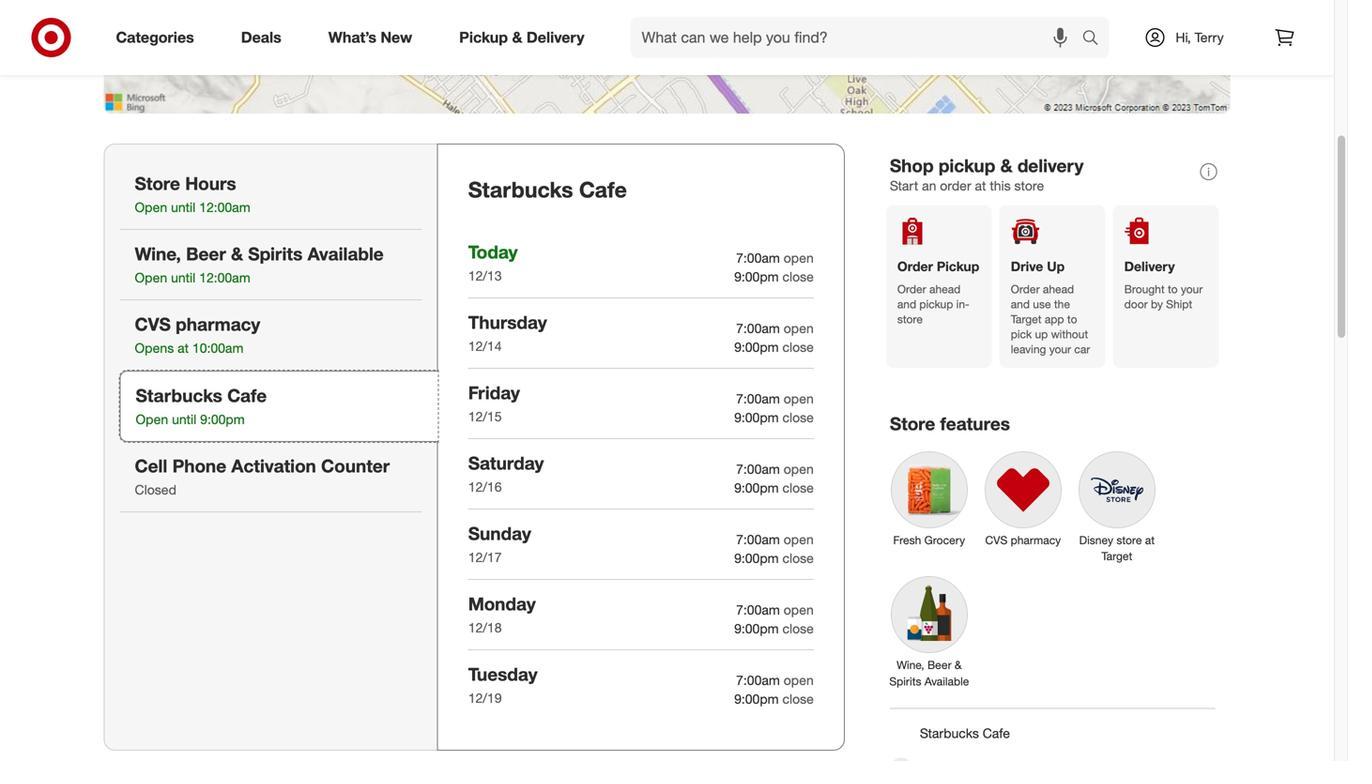 Task type: locate. For each thing, give the bounding box(es) containing it.
and left use
[[1011, 297, 1030, 312]]

starbucks inside starbucks cafe open until 9:00pm
[[136, 385, 222, 407]]

3 7:00am from the top
[[737, 391, 780, 407]]

0 horizontal spatial at
[[178, 340, 189, 357]]

brought
[[1125, 282, 1165, 297]]

1 horizontal spatial store
[[890, 413, 936, 435]]

6 7:00am open 9:00pm close from the top
[[735, 602, 814, 637]]

2 open from the top
[[784, 320, 814, 337]]

spirits
[[248, 243, 303, 265], [890, 675, 922, 689]]

2 vertical spatial until
[[172, 412, 197, 428]]

wine, beer & spirits available open until 12:00am
[[135, 243, 384, 286]]

wine,
[[135, 243, 181, 265], [897, 659, 925, 673]]

1 vertical spatial store
[[890, 413, 936, 435]]

to up without
[[1068, 312, 1078, 327]]

until for store
[[171, 199, 196, 216]]

target down disney
[[1102, 550, 1133, 564]]

pharmacy left disney
[[1011, 533, 1062, 548]]

delivery
[[1018, 155, 1084, 177]]

0 horizontal spatial pharmacy
[[176, 314, 260, 335]]

1 vertical spatial store
[[898, 312, 923, 327]]

2 7:00am open 9:00pm close from the top
[[735, 320, 814, 355]]

0 horizontal spatial starbucks
[[136, 385, 222, 407]]

3 7:00am open 9:00pm close from the top
[[735, 391, 814, 426]]

0 vertical spatial delivery
[[527, 28, 585, 47]]

12:00am down hours
[[199, 199, 250, 216]]

open for today
[[784, 250, 814, 266]]

and left the 'in-'
[[898, 297, 917, 312]]

2 horizontal spatial cafe
[[983, 726, 1011, 742]]

until down hours
[[171, 199, 196, 216]]

1 12:00am from the top
[[199, 199, 250, 216]]

deals
[[241, 28, 282, 47]]

delivery
[[527, 28, 585, 47], [1125, 258, 1176, 275]]

cvs for cvs pharmacy opens at 10:00am
[[135, 314, 171, 335]]

wine, inside "wine, beer & spirits available open until 12:00am"
[[135, 243, 181, 265]]

1 vertical spatial 12:00am
[[199, 270, 250, 286]]

1 horizontal spatial at
[[976, 177, 987, 194]]

close for sunday
[[783, 550, 814, 567]]

cafe
[[579, 177, 627, 203], [227, 385, 267, 407], [983, 726, 1011, 742]]

at right opens
[[178, 340, 189, 357]]

what's
[[329, 28, 377, 47]]

available inside wine, beer & spirits available
[[925, 675, 970, 689]]

1 horizontal spatial store
[[1015, 177, 1045, 194]]

0 vertical spatial wine,
[[135, 243, 181, 265]]

&
[[512, 28, 523, 47], [1001, 155, 1013, 177], [231, 243, 243, 265], [955, 659, 962, 673]]

7 open from the top
[[784, 672, 814, 689]]

2 vertical spatial open
[[136, 412, 168, 428]]

0 horizontal spatial cvs
[[135, 314, 171, 335]]

1 vertical spatial wine,
[[897, 659, 925, 673]]

1 horizontal spatial cafe
[[579, 177, 627, 203]]

0 horizontal spatial store
[[898, 312, 923, 327]]

thursday 12/14
[[468, 312, 547, 355]]

5 close from the top
[[783, 550, 814, 567]]

starbucks cafe up today
[[468, 177, 627, 203]]

pickup inside order pickup order ahead and pickup in- store
[[920, 297, 954, 312]]

& for wine, beer & spirits available open until 12:00am
[[231, 243, 243, 265]]

0 horizontal spatial wine,
[[135, 243, 181, 265]]

0 vertical spatial store
[[1015, 177, 1045, 194]]

your up shipt
[[1182, 282, 1203, 297]]

starbucks cafe
[[468, 177, 627, 203], [920, 726, 1011, 742]]

0 vertical spatial beer
[[186, 243, 226, 265]]

1 7:00am from the top
[[737, 250, 780, 266]]

hours
[[185, 173, 236, 195]]

until
[[171, 199, 196, 216], [171, 270, 196, 286], [172, 412, 197, 428]]

7 close from the top
[[783, 691, 814, 708]]

7:00am for friday
[[737, 391, 780, 407]]

7 7:00am open 9:00pm close from the top
[[735, 672, 814, 708]]

store inside store hours open until 12:00am
[[135, 173, 180, 195]]

5 7:00am from the top
[[737, 532, 780, 548]]

and inside 'drive up order ahead and use the target app to pick up without leaving your car'
[[1011, 297, 1030, 312]]

1 horizontal spatial to
[[1168, 282, 1178, 297]]

7:00am open 9:00pm close for sunday
[[735, 532, 814, 567]]

open for starbucks cafe
[[136, 412, 168, 428]]

to
[[1168, 282, 1178, 297], [1068, 312, 1078, 327]]

available for wine, beer & spirits available open until 12:00am
[[308, 243, 384, 265]]

ahead inside 'drive up order ahead and use the target app to pick up without leaving your car'
[[1043, 282, 1075, 297]]

close for today
[[783, 269, 814, 285]]

close for friday
[[783, 409, 814, 426]]

0 vertical spatial at
[[976, 177, 987, 194]]

0 horizontal spatial and
[[898, 297, 917, 312]]

the
[[1055, 297, 1071, 312]]

disney
[[1080, 533, 1114, 548]]

open for friday
[[784, 391, 814, 407]]

today
[[468, 241, 518, 263]]

at left this
[[976, 177, 987, 194]]

store
[[1015, 177, 1045, 194], [898, 312, 923, 327], [1117, 533, 1143, 548]]

store left hours
[[135, 173, 180, 195]]

at right disney
[[1146, 533, 1155, 548]]

0 vertical spatial available
[[308, 243, 384, 265]]

until inside store hours open until 12:00am
[[171, 199, 196, 216]]

7:00am open 9:00pm close for monday
[[735, 602, 814, 637]]

your
[[1182, 282, 1203, 297], [1050, 343, 1072, 357]]

cvs pharmacy opens at 10:00am
[[135, 314, 260, 357]]

2 12:00am from the top
[[199, 270, 250, 286]]

up
[[1036, 328, 1049, 342]]

9:00pm for sunday
[[735, 550, 779, 567]]

0 horizontal spatial to
[[1068, 312, 1078, 327]]

1 horizontal spatial starbucks cafe
[[920, 726, 1011, 742]]

2 7:00am from the top
[[737, 320, 780, 337]]

spirits for wine, beer & spirits available open until 12:00am
[[248, 243, 303, 265]]

0 horizontal spatial cafe
[[227, 385, 267, 407]]

thursday
[[468, 312, 547, 333]]

7:00am for tuesday
[[737, 672, 780, 689]]

0 vertical spatial pickup
[[459, 28, 508, 47]]

disney store at target
[[1080, 533, 1155, 564]]

0 vertical spatial starbucks
[[468, 177, 573, 203]]

store inside order pickup order ahead and pickup in- store
[[898, 312, 923, 327]]

starbucks down opens
[[136, 385, 222, 407]]

open for thursday
[[784, 320, 814, 337]]

cvs up opens
[[135, 314, 171, 335]]

spirits inside "wine, beer & spirits available open until 12:00am"
[[248, 243, 303, 265]]

friday 12/15
[[468, 382, 520, 425]]

close for thursday
[[783, 339, 814, 355]]

your down without
[[1050, 343, 1072, 357]]

1 vertical spatial at
[[178, 340, 189, 357]]

open inside store hours open until 12:00am
[[135, 199, 167, 216]]

store features
[[890, 413, 1011, 435]]

close
[[783, 269, 814, 285], [783, 339, 814, 355], [783, 409, 814, 426], [783, 480, 814, 496], [783, 550, 814, 567], [783, 621, 814, 637], [783, 691, 814, 708]]

0 vertical spatial store
[[135, 173, 180, 195]]

1 close from the top
[[783, 269, 814, 285]]

1 vertical spatial pharmacy
[[1011, 533, 1062, 548]]

& inside "wine, beer & spirits available open until 12:00am"
[[231, 243, 243, 265]]

ahead for pickup
[[930, 282, 961, 297]]

pharmacy
[[176, 314, 260, 335], [1011, 533, 1062, 548]]

1 horizontal spatial beer
[[928, 659, 952, 673]]

sunday 12/17
[[468, 523, 531, 566]]

1 vertical spatial available
[[925, 675, 970, 689]]

0 horizontal spatial your
[[1050, 343, 1072, 357]]

store inside the shop pickup & delivery start an order at this store
[[1015, 177, 1045, 194]]

and for drive
[[1011, 297, 1030, 312]]

1 vertical spatial spirits
[[890, 675, 922, 689]]

2 vertical spatial store
[[1117, 533, 1143, 548]]

0 vertical spatial pickup
[[939, 155, 996, 177]]

1 and from the left
[[898, 297, 917, 312]]

starbucks down wine, beer & spirits available
[[920, 726, 980, 742]]

1 vertical spatial cvs
[[986, 533, 1008, 548]]

open for store hours
[[135, 199, 167, 216]]

target up "pick"
[[1011, 312, 1042, 327]]

12:00am
[[199, 199, 250, 216], [199, 270, 250, 286]]

until for starbucks
[[172, 412, 197, 428]]

until inside starbucks cafe open until 9:00pm
[[172, 412, 197, 428]]

starbucks cafe down wine, beer & spirits available
[[920, 726, 1011, 742]]

beer for wine, beer & spirits available open until 12:00am
[[186, 243, 226, 265]]

& inside wine, beer & spirits available
[[955, 659, 962, 673]]

until up cvs pharmacy opens at 10:00am
[[171, 270, 196, 286]]

7 7:00am from the top
[[737, 672, 780, 689]]

1 vertical spatial your
[[1050, 343, 1072, 357]]

0 horizontal spatial ahead
[[930, 282, 961, 297]]

1 vertical spatial pickup
[[937, 258, 980, 275]]

5 open from the top
[[784, 532, 814, 548]]

0 horizontal spatial beer
[[186, 243, 226, 265]]

2 and from the left
[[1011, 297, 1030, 312]]

delivery brought to your door by shipt
[[1125, 258, 1203, 312]]

0 vertical spatial your
[[1182, 282, 1203, 297]]

0 horizontal spatial store
[[135, 173, 180, 195]]

0 vertical spatial 12:00am
[[199, 199, 250, 216]]

available
[[308, 243, 384, 265], [925, 675, 970, 689]]

0 vertical spatial to
[[1168, 282, 1178, 297]]

wine, beer & spirits available link
[[883, 568, 977, 694]]

starbucks up today
[[468, 177, 573, 203]]

1 vertical spatial pickup
[[920, 297, 954, 312]]

9:00pm for today
[[735, 269, 779, 285]]

0 horizontal spatial starbucks cafe
[[468, 177, 627, 203]]

4 7:00am open 9:00pm close from the top
[[735, 461, 814, 496]]

beer inside wine, beer & spirits available
[[928, 659, 952, 673]]

beer for wine, beer & spirits available
[[928, 659, 952, 673]]

1 vertical spatial until
[[171, 270, 196, 286]]

1 vertical spatial beer
[[928, 659, 952, 673]]

open inside starbucks cafe open until 9:00pm
[[136, 412, 168, 428]]

1 vertical spatial starbucks
[[136, 385, 222, 407]]

9:00pm for monday
[[735, 621, 779, 637]]

1 horizontal spatial and
[[1011, 297, 1030, 312]]

1 vertical spatial target
[[1102, 550, 1133, 564]]

& for shop pickup & delivery start an order at this store
[[1001, 155, 1013, 177]]

1 ahead from the left
[[930, 282, 961, 297]]

order pickup order ahead and pickup in- store
[[898, 258, 980, 327]]

ahead inside order pickup order ahead and pickup in- store
[[930, 282, 961, 297]]

1 vertical spatial cafe
[[227, 385, 267, 407]]

available inside "wine, beer & spirits available open until 12:00am"
[[308, 243, 384, 265]]

pickup up order
[[939, 155, 996, 177]]

0 horizontal spatial available
[[308, 243, 384, 265]]

1 horizontal spatial pickup
[[937, 258, 980, 275]]

ahead up the 'in-'
[[930, 282, 961, 297]]

new
[[381, 28, 413, 47]]

starbucks
[[468, 177, 573, 203], [136, 385, 222, 407], [920, 726, 980, 742]]

drive up order ahead and use the target app to pick up without leaving your car
[[1011, 258, 1091, 357]]

7:00am open 9:00pm close for saturday
[[735, 461, 814, 496]]

0 vertical spatial open
[[135, 199, 167, 216]]

7:00am
[[737, 250, 780, 266], [737, 320, 780, 337], [737, 391, 780, 407], [737, 461, 780, 478], [737, 532, 780, 548], [737, 602, 780, 618], [737, 672, 780, 689]]

pharmacy for cvs pharmacy
[[1011, 533, 1062, 548]]

1 open from the top
[[784, 250, 814, 266]]

4 close from the top
[[783, 480, 814, 496]]

cvs right grocery
[[986, 533, 1008, 548]]

6 open from the top
[[784, 602, 814, 618]]

12:00am up cvs pharmacy opens at 10:00am
[[199, 270, 250, 286]]

2 horizontal spatial starbucks
[[920, 726, 980, 742]]

pickup right new
[[459, 28, 508, 47]]

0 horizontal spatial target
[[1011, 312, 1042, 327]]

close for saturday
[[783, 480, 814, 496]]

2 vertical spatial at
[[1146, 533, 1155, 548]]

0 vertical spatial cvs
[[135, 314, 171, 335]]

order for drive up
[[1011, 282, 1040, 297]]

pharmacy up 10:00am
[[176, 314, 260, 335]]

0 vertical spatial pharmacy
[[176, 314, 260, 335]]

open
[[135, 199, 167, 216], [135, 270, 167, 286], [136, 412, 168, 428]]

and inside order pickup order ahead and pickup in- store
[[898, 297, 917, 312]]

1 horizontal spatial spirits
[[890, 675, 922, 689]]

7:00am open 9:00pm close
[[735, 250, 814, 285], [735, 320, 814, 355], [735, 391, 814, 426], [735, 461, 814, 496], [735, 532, 814, 567], [735, 602, 814, 637], [735, 672, 814, 708]]

at
[[976, 177, 987, 194], [178, 340, 189, 357], [1146, 533, 1155, 548]]

spirits inside wine, beer & spirits available
[[890, 675, 922, 689]]

app
[[1045, 312, 1065, 327]]

1 7:00am open 9:00pm close from the top
[[735, 250, 814, 285]]

& for wine, beer & spirits available
[[955, 659, 962, 673]]

at inside the shop pickup & delivery start an order at this store
[[976, 177, 987, 194]]

2 ahead from the left
[[1043, 282, 1075, 297]]

5 7:00am open 9:00pm close from the top
[[735, 532, 814, 567]]

& inside the shop pickup & delivery start an order at this store
[[1001, 155, 1013, 177]]

1 horizontal spatial ahead
[[1043, 282, 1075, 297]]

6 7:00am from the top
[[737, 602, 780, 618]]

today 12/13
[[468, 241, 518, 284]]

close for monday
[[783, 621, 814, 637]]

2 horizontal spatial at
[[1146, 533, 1155, 548]]

until up phone
[[172, 412, 197, 428]]

order inside 'drive up order ahead and use the target app to pick up without leaving your car'
[[1011, 282, 1040, 297]]

to up shipt
[[1168, 282, 1178, 297]]

0 horizontal spatial pickup
[[459, 28, 508, 47]]

your inside 'drive up order ahead and use the target app to pick up without leaving your car'
[[1050, 343, 1072, 357]]

1 horizontal spatial available
[[925, 675, 970, 689]]

1 vertical spatial to
[[1068, 312, 1078, 327]]

pickup up the 'in-'
[[937, 258, 980, 275]]

7:00am open 9:00pm close for friday
[[735, 391, 814, 426]]

pickup left the 'in-'
[[920, 297, 954, 312]]

1 horizontal spatial cvs
[[986, 533, 1008, 548]]

wine, inside wine, beer & spirits available
[[897, 659, 925, 673]]

categories link
[[100, 17, 218, 58]]

4 7:00am from the top
[[737, 461, 780, 478]]

1 horizontal spatial starbucks
[[468, 177, 573, 203]]

to inside 'drive up order ahead and use the target app to pick up without leaving your car'
[[1068, 312, 1078, 327]]

4 open from the top
[[784, 461, 814, 478]]

ahead up the
[[1043, 282, 1075, 297]]

1 horizontal spatial wine,
[[897, 659, 925, 673]]

3 open from the top
[[784, 391, 814, 407]]

fresh grocery link
[[883, 443, 977, 552]]

2 close from the top
[[783, 339, 814, 355]]

0 vertical spatial target
[[1011, 312, 1042, 327]]

1 vertical spatial open
[[135, 270, 167, 286]]

0 vertical spatial cafe
[[579, 177, 627, 203]]

delivery inside delivery brought to your door by shipt
[[1125, 258, 1176, 275]]

0 horizontal spatial spirits
[[248, 243, 303, 265]]

store left "features"
[[890, 413, 936, 435]]

beer inside "wine, beer & spirits available open until 12:00am"
[[186, 243, 226, 265]]

6 close from the top
[[783, 621, 814, 637]]

1 horizontal spatial pharmacy
[[1011, 533, 1062, 548]]

0 vertical spatial until
[[171, 199, 196, 216]]

pickup
[[939, 155, 996, 177], [920, 297, 954, 312]]

1 vertical spatial delivery
[[1125, 258, 1176, 275]]

beer
[[186, 243, 226, 265], [928, 659, 952, 673]]

12:00am inside "wine, beer & spirits available open until 12:00am"
[[199, 270, 250, 286]]

use
[[1034, 297, 1052, 312]]

by
[[1152, 297, 1164, 312]]

ahead
[[930, 282, 961, 297], [1043, 282, 1075, 297]]

cvs inside cvs pharmacy opens at 10:00am
[[135, 314, 171, 335]]

pickup inside order pickup order ahead and pickup in- store
[[937, 258, 980, 275]]

7:00am for sunday
[[737, 532, 780, 548]]

grocery
[[925, 533, 966, 548]]

open for saturday
[[784, 461, 814, 478]]

order
[[898, 258, 934, 275], [898, 282, 927, 297], [1011, 282, 1040, 297]]

1 horizontal spatial delivery
[[1125, 258, 1176, 275]]

1 horizontal spatial your
[[1182, 282, 1203, 297]]

2 horizontal spatial store
[[1117, 533, 1143, 548]]

3 close from the top
[[783, 409, 814, 426]]

1 horizontal spatial target
[[1102, 550, 1133, 564]]

and
[[898, 297, 917, 312], [1011, 297, 1030, 312]]

12/19
[[468, 690, 502, 707]]

9:00pm for saturday
[[735, 480, 779, 496]]

12/16
[[468, 479, 502, 496]]

pharmacy inside cvs pharmacy opens at 10:00am
[[176, 314, 260, 335]]

0 vertical spatial spirits
[[248, 243, 303, 265]]



Task type: describe. For each thing, give the bounding box(es) containing it.
features
[[941, 413, 1011, 435]]

disney store at target link
[[1071, 443, 1165, 568]]

7:00am for saturday
[[737, 461, 780, 478]]

pickup inside pickup & delivery link
[[459, 28, 508, 47]]

target inside disney store at target
[[1102, 550, 1133, 564]]

7:00am for today
[[737, 250, 780, 266]]

open for monday
[[784, 602, 814, 618]]

activation
[[231, 456, 316, 477]]

open for tuesday
[[784, 672, 814, 689]]

open inside "wine, beer & spirits available open until 12:00am"
[[135, 270, 167, 286]]

order
[[941, 177, 972, 194]]

1 vertical spatial starbucks cafe
[[920, 726, 1011, 742]]

saturday 12/16
[[468, 453, 544, 496]]

phone
[[172, 456, 226, 477]]

fresh grocery
[[894, 533, 966, 548]]

12/17
[[468, 550, 502, 566]]

shop pickup & delivery start an order at this store
[[890, 155, 1084, 194]]

available for wine, beer & spirits available
[[925, 675, 970, 689]]

drive
[[1011, 258, 1044, 275]]

terry
[[1195, 29, 1224, 46]]

what's new link
[[313, 17, 436, 58]]

counter
[[321, 456, 390, 477]]

your inside delivery brought to your door by shipt
[[1182, 282, 1203, 297]]

opens
[[135, 340, 174, 357]]

7:00am for thursday
[[737, 320, 780, 337]]

pickup inside the shop pickup & delivery start an order at this store
[[939, 155, 996, 177]]

cvs for cvs pharmacy
[[986, 533, 1008, 548]]

to inside delivery brought to your door by shipt
[[1168, 282, 1178, 297]]

What can we help you find? suggestions appear below search field
[[631, 17, 1087, 58]]

12/15
[[468, 409, 502, 425]]

pharmacy for cvs pharmacy opens at 10:00am
[[176, 314, 260, 335]]

7:00am for monday
[[737, 602, 780, 618]]

target inside 'drive up order ahead and use the target app to pick up without leaving your car'
[[1011, 312, 1042, 327]]

0 vertical spatial starbucks cafe
[[468, 177, 627, 203]]

7:00am open 9:00pm close for tuesday
[[735, 672, 814, 708]]

cell
[[135, 456, 167, 477]]

sunday
[[468, 523, 531, 545]]

spirits for wine, beer & spirits available
[[890, 675, 922, 689]]

close for tuesday
[[783, 691, 814, 708]]

hi,
[[1176, 29, 1192, 46]]

9:00pm for thursday
[[735, 339, 779, 355]]

what's new
[[329, 28, 413, 47]]

wine, beer & spirits available
[[890, 659, 970, 689]]

at inside cvs pharmacy opens at 10:00am
[[178, 340, 189, 357]]

7:00am open 9:00pm close for today
[[735, 250, 814, 285]]

friday
[[468, 382, 520, 404]]

store hours open until 12:00am
[[135, 173, 250, 216]]

wine, for wine, beer & spirits available open until 12:00am
[[135, 243, 181, 265]]

tuesday
[[468, 664, 538, 686]]

pickup & delivery
[[459, 28, 585, 47]]

tuesday 12/19
[[468, 664, 538, 707]]

store for store hours open until 12:00am
[[135, 173, 180, 195]]

7:00am open 9:00pm close for thursday
[[735, 320, 814, 355]]

car
[[1075, 343, 1091, 357]]

pickup & delivery link
[[444, 17, 608, 58]]

this
[[990, 177, 1011, 194]]

cvs pharmacy
[[986, 533, 1062, 548]]

cafe inside starbucks cafe open until 9:00pm
[[227, 385, 267, 407]]

9:00pm for tuesday
[[735, 691, 779, 708]]

monday 12/18
[[468, 594, 536, 636]]

wine, for wine, beer & spirits available
[[897, 659, 925, 673]]

search button
[[1074, 17, 1119, 62]]

9:00pm inside starbucks cafe open until 9:00pm
[[200, 412, 245, 428]]

cvs pharmacy link
[[977, 443, 1071, 552]]

saturday
[[468, 453, 544, 474]]

open for sunday
[[784, 532, 814, 548]]

up
[[1048, 258, 1065, 275]]

2 vertical spatial cafe
[[983, 726, 1011, 742]]

9:00pm for friday
[[735, 409, 779, 426]]

at inside disney store at target
[[1146, 533, 1155, 548]]

without
[[1052, 328, 1089, 342]]

fresh
[[894, 533, 922, 548]]

10:00am
[[192, 340, 244, 357]]

0 horizontal spatial delivery
[[527, 28, 585, 47]]

store inside disney store at target
[[1117, 533, 1143, 548]]

cell phone activation counter closed
[[135, 456, 390, 498]]

shipt
[[1167, 297, 1193, 312]]

store capabilities with hours, vertical tabs tab list
[[104, 144, 438, 751]]

2 vertical spatial starbucks
[[920, 726, 980, 742]]

an
[[922, 177, 937, 194]]

hi, terry
[[1176, 29, 1224, 46]]

search
[[1074, 30, 1119, 48]]

ahead for up
[[1043, 282, 1075, 297]]

leaving
[[1011, 343, 1047, 357]]

door
[[1125, 297, 1148, 312]]

store for store features
[[890, 413, 936, 435]]

12/14
[[468, 338, 502, 355]]

shop
[[890, 155, 934, 177]]

start
[[890, 177, 919, 194]]

until inside "wine, beer & spirits available open until 12:00am"
[[171, 270, 196, 286]]

deals link
[[225, 17, 305, 58]]

and for order
[[898, 297, 917, 312]]

closed
[[135, 482, 176, 498]]

12/13
[[468, 268, 502, 284]]

12:00am inside store hours open until 12:00am
[[199, 199, 250, 216]]

order for order pickup
[[898, 282, 927, 297]]

starbucks cafe open until 9:00pm
[[136, 385, 267, 428]]

categories
[[116, 28, 194, 47]]

in-
[[957, 297, 970, 312]]

12/18
[[468, 620, 502, 636]]

pick
[[1011, 328, 1032, 342]]

monday
[[468, 594, 536, 615]]



Task type: vqa. For each thing, say whether or not it's contained in the screenshot.


